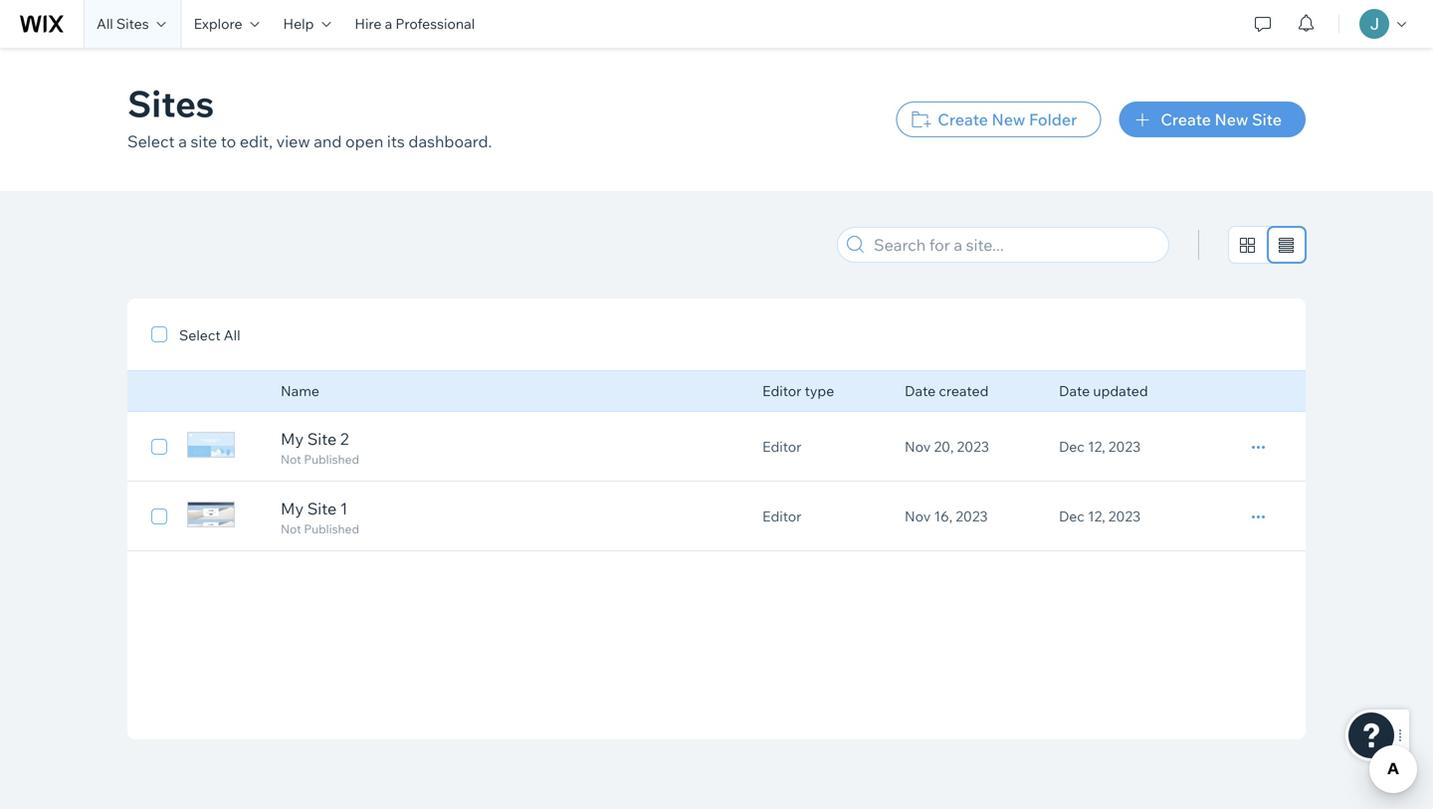 Task type: vqa. For each thing, say whether or not it's contained in the screenshot.
Search for tools, apps, help & more... FIELD
no



Task type: describe. For each thing, give the bounding box(es) containing it.
1
[[340, 499, 348, 519]]

published for 2
[[304, 452, 359, 467]]

and
[[314, 131, 342, 151]]

create new site
[[1161, 109, 1282, 129]]

12, for my site 1
[[1088, 508, 1105, 525]]

dec for 1
[[1059, 508, 1085, 525]]

sites inside sites select a site to edit, view and open its dashboard.
[[127, 81, 214, 126]]

my site 1 image
[[187, 502, 235, 528]]

hire a professional
[[355, 15, 475, 32]]

my site 2 not published
[[281, 429, 359, 467]]

site for 1
[[307, 499, 337, 519]]

my site 2 image
[[187, 432, 235, 458]]

all inside option
[[224, 326, 240, 344]]

nov 16, 2023
[[905, 508, 988, 525]]

create new folder
[[938, 109, 1077, 129]]

create for create new site
[[1161, 109, 1211, 129]]

2
[[340, 429, 349, 449]]

editor for my site 2
[[762, 438, 802, 455]]

explore
[[194, 15, 242, 32]]

a inside sites select a site to edit, view and open its dashboard.
[[178, 131, 187, 151]]

dec for 2
[[1059, 438, 1085, 455]]

16,
[[934, 508, 953, 525]]

created
[[939, 382, 989, 400]]

dashboard.
[[408, 131, 492, 151]]

not for my site 2
[[281, 452, 301, 467]]

professional
[[396, 15, 475, 32]]

1 editor from the top
[[762, 382, 802, 400]]

published for 1
[[304, 522, 359, 536]]

Select All checkbox
[[151, 322, 240, 346]]

create new folder button
[[896, 102, 1101, 137]]



Task type: locate. For each thing, give the bounding box(es) containing it.
published
[[304, 452, 359, 467], [304, 522, 359, 536]]

a inside hire a professional link
[[385, 15, 392, 32]]

folder
[[1029, 109, 1077, 129]]

1 vertical spatial editor
[[762, 438, 802, 455]]

not inside 'my site 2 not published'
[[281, 452, 301, 467]]

its
[[387, 131, 405, 151]]

2 12, from the top
[[1088, 508, 1105, 525]]

1 horizontal spatial select
[[179, 326, 221, 344]]

open
[[345, 131, 384, 151]]

hire
[[355, 15, 382, 32]]

not inside the my site 1 not published
[[281, 522, 301, 536]]

1 vertical spatial a
[[178, 131, 187, 151]]

1 my from the top
[[281, 429, 304, 449]]

select inside sites select a site to edit, view and open its dashboard.
[[127, 131, 175, 151]]

1 dec from the top
[[1059, 438, 1085, 455]]

select all
[[179, 326, 240, 344]]

select inside option
[[179, 326, 221, 344]]

type
[[805, 382, 834, 400]]

new
[[992, 109, 1026, 129], [1215, 109, 1249, 129]]

all
[[97, 15, 113, 32], [224, 326, 240, 344]]

my for my site 2
[[281, 429, 304, 449]]

dec 12, 2023 for my site 1
[[1059, 508, 1141, 525]]

1 vertical spatial published
[[304, 522, 359, 536]]

3 editor from the top
[[762, 508, 802, 525]]

1 horizontal spatial new
[[1215, 109, 1249, 129]]

my site 1 not published
[[281, 499, 359, 536]]

Search for a site... field
[[868, 228, 1163, 262]]

0 horizontal spatial create
[[938, 109, 988, 129]]

sites up site
[[127, 81, 214, 126]]

2 dec from the top
[[1059, 508, 1085, 525]]

2 date from the left
[[1059, 382, 1090, 400]]

not
[[281, 452, 301, 467], [281, 522, 301, 536]]

0 vertical spatial nov
[[905, 438, 931, 455]]

site
[[191, 131, 217, 151]]

2 not from the top
[[281, 522, 301, 536]]

2 vertical spatial site
[[307, 499, 337, 519]]

my for my site 1
[[281, 499, 304, 519]]

2023
[[957, 438, 989, 455], [1109, 438, 1141, 455], [956, 508, 988, 525], [1109, 508, 1141, 525]]

2 nov from the top
[[905, 508, 931, 525]]

site inside button
[[1252, 109, 1282, 129]]

0 vertical spatial editor
[[762, 382, 802, 400]]

published down 2
[[304, 452, 359, 467]]

1 horizontal spatial all
[[224, 326, 240, 344]]

site inside 'my site 2 not published'
[[307, 429, 337, 449]]

0 vertical spatial published
[[304, 452, 359, 467]]

dec 12, 2023
[[1059, 438, 1141, 455], [1059, 508, 1141, 525]]

1 date from the left
[[905, 382, 936, 400]]

0 vertical spatial not
[[281, 452, 301, 467]]

1 create from the left
[[938, 109, 988, 129]]

1 vertical spatial dec 12, 2023
[[1059, 508, 1141, 525]]

view
[[276, 131, 310, 151]]

date left created
[[905, 382, 936, 400]]

my inside the my site 1 not published
[[281, 499, 304, 519]]

my
[[281, 429, 304, 449], [281, 499, 304, 519]]

1 vertical spatial sites
[[127, 81, 214, 126]]

1 published from the top
[[304, 452, 359, 467]]

not for my site 1
[[281, 522, 301, 536]]

1 vertical spatial select
[[179, 326, 221, 344]]

editor type
[[762, 382, 834, 400]]

0 vertical spatial a
[[385, 15, 392, 32]]

not up the my site 1 not published
[[281, 452, 301, 467]]

nov for my site 2
[[905, 438, 931, 455]]

1 not from the top
[[281, 452, 301, 467]]

0 horizontal spatial new
[[992, 109, 1026, 129]]

2 my from the top
[[281, 499, 304, 519]]

0 vertical spatial select
[[127, 131, 175, 151]]

create
[[938, 109, 988, 129], [1161, 109, 1211, 129]]

0 horizontal spatial date
[[905, 382, 936, 400]]

20,
[[934, 438, 954, 455]]

None checkbox
[[151, 435, 167, 459]]

a left site
[[178, 131, 187, 151]]

12, for my site 2
[[1088, 438, 1105, 455]]

date created
[[905, 382, 989, 400]]

1 vertical spatial nov
[[905, 508, 931, 525]]

published inside the my site 1 not published
[[304, 522, 359, 536]]

nov left 20,
[[905, 438, 931, 455]]

1 vertical spatial all
[[224, 326, 240, 344]]

help
[[283, 15, 314, 32]]

date
[[905, 382, 936, 400], [1059, 382, 1090, 400]]

1 nov from the top
[[905, 438, 931, 455]]

0 vertical spatial dec 12, 2023
[[1059, 438, 1141, 455]]

1 dec 12, 2023 from the top
[[1059, 438, 1141, 455]]

a right hire
[[385, 15, 392, 32]]

nov 20, 2023
[[905, 438, 989, 455]]

editor for my site 1
[[762, 508, 802, 525]]

dec 12, 2023 for my site 2
[[1059, 438, 1141, 455]]

my down name
[[281, 429, 304, 449]]

0 horizontal spatial a
[[178, 131, 187, 151]]

sites left explore
[[116, 15, 149, 32]]

None checkbox
[[151, 505, 167, 529]]

1 vertical spatial 12,
[[1088, 508, 1105, 525]]

new for site
[[1215, 109, 1249, 129]]

2 create from the left
[[1161, 109, 1211, 129]]

0 vertical spatial dec
[[1059, 438, 1085, 455]]

site inside the my site 1 not published
[[307, 499, 337, 519]]

updated
[[1093, 382, 1148, 400]]

1 vertical spatial site
[[307, 429, 337, 449]]

0 vertical spatial all
[[97, 15, 113, 32]]

site for 2
[[307, 429, 337, 449]]

1 horizontal spatial a
[[385, 15, 392, 32]]

12,
[[1088, 438, 1105, 455], [1088, 508, 1105, 525]]

dec
[[1059, 438, 1085, 455], [1059, 508, 1085, 525]]

hire a professional link
[[343, 0, 487, 48]]

create for create new folder
[[938, 109, 988, 129]]

edit,
[[240, 131, 273, 151]]

2 published from the top
[[304, 522, 359, 536]]

new for folder
[[992, 109, 1026, 129]]

2 vertical spatial editor
[[762, 508, 802, 525]]

help button
[[271, 0, 343, 48]]

1 horizontal spatial date
[[1059, 382, 1090, 400]]

published down 1
[[304, 522, 359, 536]]

date for date created
[[905, 382, 936, 400]]

0 vertical spatial 12,
[[1088, 438, 1105, 455]]

site
[[1252, 109, 1282, 129], [307, 429, 337, 449], [307, 499, 337, 519]]

0 vertical spatial site
[[1252, 109, 1282, 129]]

create new site button
[[1119, 102, 1306, 137]]

1 vertical spatial not
[[281, 522, 301, 536]]

my left 1
[[281, 499, 304, 519]]

0 vertical spatial sites
[[116, 15, 149, 32]]

select
[[127, 131, 175, 151], [179, 326, 221, 344]]

nov for my site 1
[[905, 508, 931, 525]]

0 horizontal spatial select
[[127, 131, 175, 151]]

not right my site 1 icon
[[281, 522, 301, 536]]

date left updated
[[1059, 382, 1090, 400]]

1 new from the left
[[992, 109, 1026, 129]]

my inside 'my site 2 not published'
[[281, 429, 304, 449]]

2 dec 12, 2023 from the top
[[1059, 508, 1141, 525]]

0 horizontal spatial all
[[97, 15, 113, 32]]

1 12, from the top
[[1088, 438, 1105, 455]]

0 vertical spatial my
[[281, 429, 304, 449]]

all sites
[[97, 15, 149, 32]]

sites
[[116, 15, 149, 32], [127, 81, 214, 126]]

2 editor from the top
[[762, 438, 802, 455]]

to
[[221, 131, 236, 151]]

nov
[[905, 438, 931, 455], [905, 508, 931, 525]]

name
[[281, 382, 319, 400]]

1 vertical spatial my
[[281, 499, 304, 519]]

editor
[[762, 382, 802, 400], [762, 438, 802, 455], [762, 508, 802, 525]]

1 horizontal spatial create
[[1161, 109, 1211, 129]]

2 new from the left
[[1215, 109, 1249, 129]]

1 vertical spatial dec
[[1059, 508, 1085, 525]]

date for date updated
[[1059, 382, 1090, 400]]

published inside 'my site 2 not published'
[[304, 452, 359, 467]]

sites select a site to edit, view and open its dashboard.
[[127, 81, 492, 151]]

nov left 16,
[[905, 508, 931, 525]]

a
[[385, 15, 392, 32], [178, 131, 187, 151]]

date updated
[[1059, 382, 1148, 400]]



